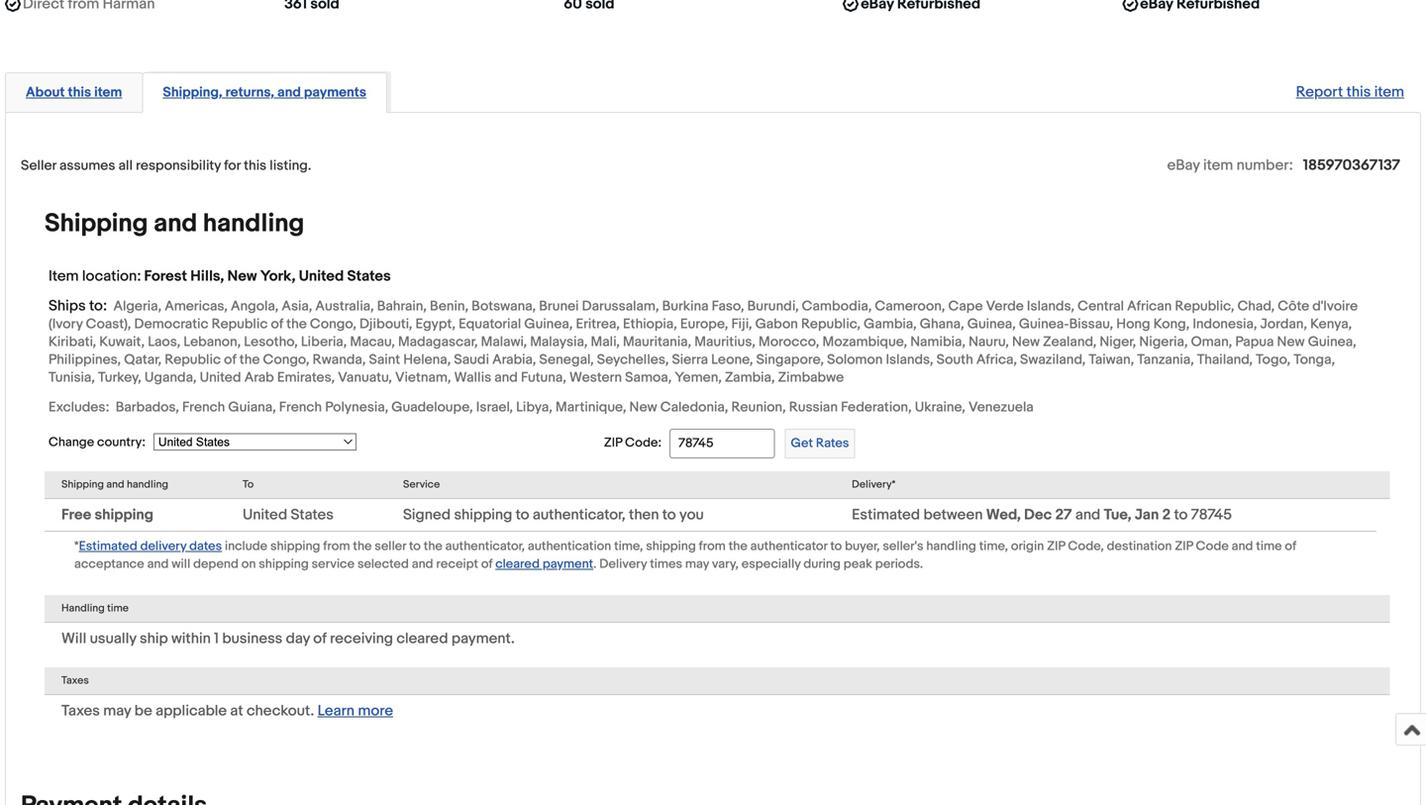 Task type: locate. For each thing, give the bounding box(es) containing it.
0 vertical spatial republic
[[212, 316, 268, 333]]

0 horizontal spatial authenticator,
[[445, 539, 525, 554]]

excludes: barbados, french guiana, french polynesia, guadeloupe, israel, libya, martinique, new caledonia, reunion, russian federation, ukraine, venezuela
[[49, 399, 1034, 416]]

shipping up location:
[[45, 208, 148, 239]]

taxes for taxes
[[61, 674, 89, 687]]

the
[[286, 316, 307, 333], [239, 351, 260, 368], [353, 539, 372, 554], [424, 539, 443, 554], [729, 539, 748, 554]]

location:
[[82, 267, 141, 285]]

emirates,
[[277, 369, 335, 386]]

2 time, from the left
[[979, 539, 1008, 554]]

new down jordan, on the right top of page
[[1277, 334, 1305, 350]]

item inside button
[[94, 84, 122, 101]]

0 horizontal spatial cleared
[[397, 630, 448, 648]]

and inside button
[[277, 84, 301, 101]]

western
[[570, 369, 622, 386]]

algeria,
[[113, 298, 162, 315]]

1 horizontal spatial islands,
[[1027, 298, 1075, 315]]

shipping for include
[[270, 539, 320, 554]]

guinea,
[[524, 316, 573, 333], [968, 316, 1016, 333], [1308, 334, 1357, 350]]

0 horizontal spatial from
[[323, 539, 350, 554]]

1 horizontal spatial united
[[243, 506, 287, 524]]

kenya,
[[1311, 316, 1352, 333]]

0 vertical spatial republic,
[[1175, 298, 1235, 315]]

shipping up times
[[646, 539, 696, 554]]

handling inside "include shipping from the seller to the authenticator, authentication time, shipping from the authenticator to buyer, seller's handling time, origin zip code, destination zip code and time of acceptance and will depend on shipping service selected and receipt of"
[[927, 539, 977, 554]]

to up cleared payment link
[[516, 506, 529, 524]]

shipping up receipt
[[454, 506, 512, 524]]

about this item
[[26, 84, 122, 101]]

0 vertical spatial may
[[685, 557, 709, 572]]

time, down wed,
[[979, 539, 1008, 554]]

1 vertical spatial cleared
[[397, 630, 448, 648]]

cleared left payment.
[[397, 630, 448, 648]]

authenticator, up receipt
[[445, 539, 525, 554]]

0 horizontal spatial islands,
[[886, 351, 934, 368]]

libya,
[[516, 399, 553, 416]]

acceptance
[[74, 557, 144, 572]]

to:
[[89, 297, 107, 315]]

congo, up liberia,
[[310, 316, 356, 333]]

cleared
[[496, 557, 540, 572], [397, 630, 448, 648]]

saudi
[[454, 351, 489, 368]]

mauritania,
[[623, 334, 692, 350]]

guinea, up the nauru,
[[968, 316, 1016, 333]]

1 vertical spatial islands,
[[886, 351, 934, 368]]

2 taxes from the top
[[61, 702, 100, 720]]

shipping up free
[[61, 478, 104, 491]]

1 horizontal spatial time,
[[979, 539, 1008, 554]]

africa,
[[977, 351, 1017, 368]]

mozambique,
[[823, 334, 907, 350]]

shipping up * estimated delivery dates
[[95, 506, 154, 524]]

will
[[61, 630, 86, 648]]

shipping
[[95, 506, 154, 524], [454, 506, 512, 524], [270, 539, 320, 554], [646, 539, 696, 554], [259, 557, 309, 572]]

all
[[118, 157, 133, 174]]

shipping and handling up free shipping on the bottom of page
[[61, 478, 168, 491]]

0 vertical spatial islands,
[[1027, 298, 1075, 315]]

.
[[593, 557, 597, 572]]

estimated down the delivery*
[[852, 506, 920, 524]]

taxes for taxes may be applicable at checkout. learn more
[[61, 702, 100, 720]]

to up during
[[830, 539, 842, 554]]

1 taxes from the top
[[61, 674, 89, 687]]

philippines,
[[49, 351, 121, 368]]

new down samoa,
[[630, 399, 657, 416]]

0 vertical spatial time
[[1256, 539, 1282, 554]]

and down arabia,
[[495, 369, 518, 386]]

and right returns,
[[277, 84, 301, 101]]

78745
[[1191, 506, 1232, 524]]

french down 'uganda,'
[[182, 399, 225, 416]]

cleared payment . delivery times may vary, especially during peak periods.
[[496, 557, 923, 572]]

australia,
[[315, 298, 374, 315]]

2 horizontal spatial this
[[1347, 83, 1371, 101]]

code,
[[1068, 539, 1104, 554]]

1 from from the left
[[323, 539, 350, 554]]

islands, down namibia,
[[886, 351, 934, 368]]

cleared payment link
[[496, 555, 593, 572]]

kiribati,
[[49, 334, 96, 350]]

taxes left be
[[61, 702, 100, 720]]

service
[[403, 478, 440, 491]]

1 vertical spatial authenticator,
[[445, 539, 525, 554]]

will usually ship within 1 business day of receiving cleared payment.
[[61, 630, 515, 648]]

republic down angola,
[[212, 316, 268, 333]]

2 horizontal spatial united
[[299, 267, 344, 285]]

handling down between
[[927, 539, 977, 554]]

seller's
[[883, 539, 924, 554]]

times
[[650, 557, 683, 572]]

0 vertical spatial shipping and handling
[[45, 208, 304, 239]]

0 horizontal spatial time,
[[614, 539, 643, 554]]

service
[[312, 557, 355, 572]]

the up receipt
[[424, 539, 443, 554]]

0 vertical spatial taxes
[[61, 674, 89, 687]]

2 horizontal spatial item
[[1375, 83, 1405, 101]]

1 horizontal spatial french
[[279, 399, 322, 416]]

1 vertical spatial congo,
[[263, 351, 310, 368]]

1 horizontal spatial from
[[699, 539, 726, 554]]

destination
[[1107, 539, 1172, 554]]

and
[[277, 84, 301, 101], [154, 208, 197, 239], [495, 369, 518, 386], [106, 478, 124, 491], [1076, 506, 1101, 524], [1232, 539, 1253, 554], [147, 557, 169, 572], [412, 557, 433, 572]]

2 vertical spatial united
[[243, 506, 287, 524]]

of right day
[[313, 630, 327, 648]]

2 from from the left
[[699, 539, 726, 554]]

1 vertical spatial estimated
[[79, 539, 137, 554]]

this for report
[[1347, 83, 1371, 101]]

caledonia,
[[660, 399, 728, 416]]

the up selected
[[353, 539, 372, 554]]

0 horizontal spatial french
[[182, 399, 225, 416]]

papua
[[1236, 334, 1274, 350]]

from up cleared payment . delivery times may vary, especially during peak periods.
[[699, 539, 726, 554]]

islands,
[[1027, 298, 1075, 315], [886, 351, 934, 368]]

states up the service
[[291, 506, 334, 524]]

authenticator,
[[533, 506, 626, 524], [445, 539, 525, 554]]

taxes down will
[[61, 674, 89, 687]]

of down lebanon, at left
[[224, 351, 236, 368]]

2 vertical spatial handling
[[927, 539, 977, 554]]

gabon
[[755, 316, 798, 333]]

singapore,
[[756, 351, 824, 368]]

qatar,
[[124, 351, 162, 368]]

item right report
[[1375, 83, 1405, 101]]

cameroon,
[[875, 298, 945, 315]]

new up angola,
[[227, 267, 257, 285]]

united down lebanon, at left
[[200, 369, 241, 386]]

brunei
[[539, 298, 579, 315]]

between
[[924, 506, 983, 524]]

estimated up acceptance
[[79, 539, 137, 554]]

0 horizontal spatial handling
[[127, 478, 168, 491]]

the down asia,
[[286, 316, 307, 333]]

may left vary,
[[685, 557, 709, 572]]

shipping for free
[[95, 506, 154, 524]]

tab list
[[5, 68, 1421, 113]]

1 horizontal spatial time
[[1256, 539, 1282, 554]]

rwanda,
[[313, 351, 366, 368]]

item right the ebay at right
[[1204, 156, 1233, 174]]

zip code:
[[604, 435, 662, 451]]

report this item link
[[1286, 73, 1415, 111]]

shipping down united states
[[270, 539, 320, 554]]

authenticator, up authentication
[[533, 506, 626, 524]]

taxes
[[61, 674, 89, 687], [61, 702, 100, 720]]

0 vertical spatial estimated
[[852, 506, 920, 524]]

0 horizontal spatial this
[[68, 84, 91, 101]]

bahrain,
[[377, 298, 427, 315]]

republic down lebanon, at left
[[165, 351, 221, 368]]

faso,
[[712, 298, 744, 315]]

0 horizontal spatial time
[[107, 602, 129, 615]]

0 horizontal spatial estimated
[[79, 539, 137, 554]]

1 horizontal spatial item
[[1204, 156, 1233, 174]]

tonga,
[[1294, 351, 1335, 368]]

shipping right on on the left of page
[[259, 557, 309, 572]]

republic, up indonesia,
[[1175, 298, 1235, 315]]

malaysia,
[[530, 334, 588, 350]]

learn
[[318, 702, 355, 720]]

0 horizontal spatial republic,
[[801, 316, 861, 333]]

cleared left payment
[[496, 557, 540, 572]]

madagascar,
[[398, 334, 478, 350]]

shipping and handling up forest at left top
[[45, 208, 304, 239]]

handling down the country:
[[127, 478, 168, 491]]

guinea, up malaysia,
[[524, 316, 573, 333]]

and inside the algeria, americas, angola, asia, australia, bahrain, benin, botswana, brunei darussalam, burkina faso, burundi, cambodia, cameroon, cape verde islands, central african republic, chad, côte d'ivoire (ivory coast), democratic republic of the congo, djibouti, egypt, equatorial guinea, eritrea, ethiopia, europe, fiji, gabon republic, gambia, ghana, guinea, guinea-bissau, hong kong, indonesia, jordan, kenya, kiribati, kuwait, laos, lebanon, lesotho, liberia, macau, madagascar, malawi, malaysia, mali, mauritania, mauritius, morocco, mozambique, namibia, nauru, new zealand, niger, nigeria, oman, papua new guinea, philippines, qatar, republic of the congo, rwanda, saint helena, saudi arabia, senegal, seychelles, sierra leone, singapore, solomon islands, south africa, swaziland, taiwan, tanzania, thailand, togo, tonga, tunisia, turkey, uganda, united arab emirates, vanuatu, vietnam, wallis and futuna, western samoa, yemen, zambia, zimbabwe
[[495, 369, 518, 386]]

0 vertical spatial shipping
[[45, 208, 148, 239]]

1 horizontal spatial cleared
[[496, 557, 540, 572]]

0 vertical spatial states
[[347, 267, 391, 285]]

united down the to on the left bottom
[[243, 506, 287, 524]]

eritrea,
[[576, 316, 620, 333]]

guinea, down kenya,
[[1308, 334, 1357, 350]]

checkout.
[[247, 702, 314, 720]]

0 vertical spatial authenticator,
[[533, 506, 626, 524]]

states up australia,
[[347, 267, 391, 285]]

this right about
[[68, 84, 91, 101]]

0 vertical spatial united
[[299, 267, 344, 285]]

ships
[[49, 297, 86, 315]]

27
[[1056, 506, 1072, 524]]

fiji,
[[732, 316, 752, 333]]

of
[[271, 316, 283, 333], [224, 351, 236, 368], [1285, 539, 1297, 554], [481, 557, 493, 572], [313, 630, 327, 648]]

time up usually
[[107, 602, 129, 615]]

french down emirates,
[[279, 399, 322, 416]]

united inside the algeria, americas, angola, asia, australia, bahrain, benin, botswana, brunei darussalam, burkina faso, burundi, cambodia, cameroon, cape verde islands, central african republic, chad, côte d'ivoire (ivory coast), democratic republic of the congo, djibouti, egypt, equatorial guinea, eritrea, ethiopia, europe, fiji, gabon republic, gambia, ghana, guinea, guinea-bissau, hong kong, indonesia, jordan, kenya, kiribati, kuwait, laos, lebanon, lesotho, liberia, macau, madagascar, malawi, malaysia, mali, mauritania, mauritius, morocco, mozambique, namibia, nauru, new zealand, niger, nigeria, oman, papua new guinea, philippines, qatar, republic of the congo, rwanda, saint helena, saudi arabia, senegal, seychelles, sierra leone, singapore, solomon islands, south africa, swaziland, taiwan, tanzania, thailand, togo, tonga, tunisia, turkey, uganda, united arab emirates, vanuatu, vietnam, wallis and futuna, western samoa, yemen, zambia, zimbabwe
[[200, 369, 241, 386]]

then
[[629, 506, 659, 524]]

1 horizontal spatial states
[[347, 267, 391, 285]]

time
[[1256, 539, 1282, 554], [107, 602, 129, 615]]

republic, down cambodia, on the right of the page
[[801, 316, 861, 333]]

gambia,
[[864, 316, 917, 333]]

ebay
[[1167, 156, 1200, 174]]

bissau,
[[1069, 316, 1114, 333]]

0 horizontal spatial may
[[103, 702, 131, 720]]

report this item
[[1296, 83, 1405, 101]]

mali,
[[591, 334, 620, 350]]

congo, down lesotho,
[[263, 351, 310, 368]]

more
[[358, 702, 393, 720]]

darussalam,
[[582, 298, 659, 315]]

united up australia,
[[299, 267, 344, 285]]

0 horizontal spatial united
[[200, 369, 241, 386]]

responsibility
[[136, 157, 221, 174]]

islands, up guinea-
[[1027, 298, 1075, 315]]

include
[[225, 539, 268, 554]]

1 vertical spatial states
[[291, 506, 334, 524]]

be
[[134, 702, 152, 720]]

may left be
[[103, 702, 131, 720]]

may
[[685, 557, 709, 572], [103, 702, 131, 720]]

1 vertical spatial united
[[200, 369, 241, 386]]

learn more link
[[318, 702, 393, 720]]

shipping,
[[163, 84, 222, 101]]

leone,
[[711, 351, 753, 368]]

handling up york,
[[203, 208, 304, 239]]

0 horizontal spatial item
[[94, 84, 122, 101]]

zip left code:
[[604, 435, 622, 451]]

this right report
[[1347, 83, 1371, 101]]

ghana,
[[920, 316, 964, 333]]

this
[[1347, 83, 1371, 101], [68, 84, 91, 101], [244, 157, 267, 174]]

payment.
[[452, 630, 515, 648]]

2 horizontal spatial handling
[[927, 539, 977, 554]]

handling
[[203, 208, 304, 239], [127, 478, 168, 491], [927, 539, 977, 554]]

cape
[[948, 298, 983, 315]]

time inside "include shipping from the seller to the authenticator, authentication time, shipping from the authenticator to buyer, seller's handling time, origin zip code, destination zip code and time of acceptance and will depend on shipping service selected and receipt of"
[[1256, 539, 1282, 554]]

liberia,
[[301, 334, 347, 350]]

zip right the origin
[[1047, 539, 1065, 554]]

and left receipt
[[412, 557, 433, 572]]

1 horizontal spatial handling
[[203, 208, 304, 239]]

item
[[1375, 83, 1405, 101], [94, 84, 122, 101], [1204, 156, 1233, 174]]

zip
[[604, 435, 622, 451], [1047, 539, 1065, 554], [1175, 539, 1193, 554]]

republic
[[212, 316, 268, 333], [165, 351, 221, 368]]

this inside button
[[68, 84, 91, 101]]

polynesia,
[[325, 399, 388, 416]]

authentication
[[528, 539, 611, 554]]

0 horizontal spatial states
[[291, 506, 334, 524]]

1 vertical spatial taxes
[[61, 702, 100, 720]]

from up the service
[[323, 539, 350, 554]]

zip left code
[[1175, 539, 1193, 554]]

coast),
[[86, 316, 131, 333]]

None text field
[[23, 0, 155, 14], [564, 0, 615, 14], [23, 0, 155, 14], [564, 0, 615, 14]]

0 vertical spatial handling
[[203, 208, 304, 239]]

time right code
[[1256, 539, 1282, 554]]

shipping
[[45, 208, 148, 239], [61, 478, 104, 491]]

1 horizontal spatial authenticator,
[[533, 506, 626, 524]]

to right 2
[[1174, 506, 1188, 524]]

0 vertical spatial congo,
[[310, 316, 356, 333]]

0 horizontal spatial zip
[[604, 435, 622, 451]]

this right for
[[244, 157, 267, 174]]

item right about
[[94, 84, 122, 101]]

time, up delivery on the left of page
[[614, 539, 643, 554]]

None text field
[[284, 0, 340, 14], [861, 0, 981, 14], [1140, 0, 1260, 14], [284, 0, 340, 14], [861, 0, 981, 14], [1140, 0, 1260, 14]]



Task type: vqa. For each thing, say whether or not it's contained in the screenshot.
bottommost handling
yes



Task type: describe. For each thing, give the bounding box(es) containing it.
of right receipt
[[481, 557, 493, 572]]

1 vertical spatial may
[[103, 702, 131, 720]]

estimated delivery dates link
[[79, 537, 222, 555]]

usually
[[90, 630, 136, 648]]

0 vertical spatial cleared
[[496, 557, 540, 572]]

item for about this item
[[94, 84, 122, 101]]

asia,
[[282, 298, 312, 315]]

wed,
[[986, 506, 1021, 524]]

south
[[937, 351, 973, 368]]

venezuela
[[969, 399, 1034, 416]]

angola,
[[231, 298, 279, 315]]

1 vertical spatial republic
[[165, 351, 221, 368]]

2 horizontal spatial guinea,
[[1308, 334, 1357, 350]]

the up arab at the top left of the page
[[239, 351, 260, 368]]

shipping, returns, and payments button
[[163, 83, 366, 102]]

item for report this item
[[1375, 83, 1405, 101]]

1 horizontal spatial may
[[685, 557, 709, 572]]

1 horizontal spatial republic,
[[1175, 298, 1235, 315]]

tab list containing about this item
[[5, 68, 1421, 113]]

jan
[[1135, 506, 1159, 524]]

guiana,
[[228, 399, 276, 416]]

* estimated delivery dates
[[74, 539, 222, 554]]

during
[[804, 557, 841, 572]]

to left you
[[662, 506, 676, 524]]

1 horizontal spatial zip
[[1047, 539, 1065, 554]]

get rates button
[[785, 429, 855, 458]]

1 horizontal spatial this
[[244, 157, 267, 174]]

nauru,
[[969, 334, 1009, 350]]

0 horizontal spatial guinea,
[[524, 316, 573, 333]]

yemen,
[[675, 369, 722, 386]]

central
[[1078, 298, 1124, 315]]

2
[[1163, 506, 1171, 524]]

free
[[61, 506, 91, 524]]

hills,
[[190, 267, 224, 285]]

number:
[[1237, 156, 1293, 174]]

namibia,
[[911, 334, 966, 350]]

indonesia,
[[1193, 316, 1257, 333]]

nigeria,
[[1140, 334, 1188, 350]]

verde
[[986, 298, 1024, 315]]

buyer,
[[845, 539, 880, 554]]

democratic
[[134, 316, 209, 333]]

authenticator, inside "include shipping from the seller to the authenticator, authentication time, shipping from the authenticator to buyer, seller's handling time, origin zip code, destination zip code and time of acceptance and will depend on shipping service selected and receipt of"
[[445, 539, 525, 554]]

authenticator
[[750, 539, 828, 554]]

receipt
[[436, 557, 478, 572]]

1 french from the left
[[182, 399, 225, 416]]

zambia,
[[725, 369, 775, 386]]

1 vertical spatial shipping
[[61, 478, 104, 491]]

about this item button
[[26, 83, 122, 102]]

forest
[[144, 267, 187, 285]]

1 time, from the left
[[614, 539, 643, 554]]

this for about
[[68, 84, 91, 101]]

europe,
[[680, 316, 728, 333]]

signed shipping to authenticator, then to you
[[403, 506, 704, 524]]

ZIP Code: text field
[[670, 429, 775, 458]]

1 vertical spatial time
[[107, 602, 129, 615]]

1 vertical spatial shipping and handling
[[61, 478, 168, 491]]

and down delivery
[[147, 557, 169, 572]]

rates
[[816, 436, 849, 451]]

lebanon,
[[184, 334, 241, 350]]

and up forest at left top
[[154, 208, 197, 239]]

benin,
[[430, 298, 469, 315]]

and up free shipping on the bottom of page
[[106, 478, 124, 491]]

new down guinea-
[[1012, 334, 1040, 350]]

delivery
[[140, 539, 186, 554]]

martinique,
[[556, 399, 626, 416]]

oman,
[[1191, 334, 1233, 350]]

2 horizontal spatial zip
[[1175, 539, 1193, 554]]

of right code
[[1285, 539, 1297, 554]]

samoa,
[[625, 369, 672, 386]]

ships to:
[[49, 297, 107, 315]]

turkey,
[[98, 369, 141, 386]]

tue,
[[1104, 506, 1132, 524]]

handling time
[[61, 602, 129, 615]]

côte
[[1278, 298, 1310, 315]]

to right seller
[[409, 539, 421, 554]]

kong,
[[1154, 316, 1190, 333]]

business
[[222, 630, 283, 648]]

barbados,
[[116, 399, 179, 416]]

zimbabwe
[[778, 369, 844, 386]]

periods.
[[875, 557, 923, 572]]

will
[[172, 557, 190, 572]]

burkina
[[662, 298, 709, 315]]

malawi,
[[481, 334, 527, 350]]

within
[[171, 630, 211, 648]]

hong
[[1117, 316, 1151, 333]]

ukraine,
[[915, 399, 966, 416]]

item location: forest hills, new york, united states
[[49, 267, 391, 285]]

laos,
[[148, 334, 180, 350]]

niger,
[[1100, 334, 1136, 350]]

1 horizontal spatial estimated
[[852, 506, 920, 524]]

of up lesotho,
[[271, 316, 283, 333]]

morocco,
[[759, 334, 820, 350]]

day
[[286, 630, 310, 648]]

dates
[[189, 539, 222, 554]]

federation,
[[841, 399, 912, 416]]

togo,
[[1256, 351, 1291, 368]]

for
[[224, 157, 241, 174]]

1 horizontal spatial guinea,
[[968, 316, 1016, 333]]

1 vertical spatial handling
[[127, 478, 168, 491]]

seller
[[21, 157, 56, 174]]

ebay item number: 185970367137
[[1167, 156, 1401, 174]]

york,
[[260, 267, 296, 285]]

vary,
[[712, 557, 739, 572]]

at
[[230, 702, 243, 720]]

tunisia,
[[49, 369, 95, 386]]

185970367137
[[1303, 156, 1401, 174]]

the up vary,
[[729, 539, 748, 554]]

macau,
[[350, 334, 395, 350]]

and right 27
[[1076, 506, 1101, 524]]

reunion,
[[731, 399, 786, 416]]

code:
[[625, 435, 662, 451]]

depend
[[193, 557, 239, 572]]

shipping for signed
[[454, 506, 512, 524]]

applicable
[[156, 702, 227, 720]]

shipping, returns, and payments
[[163, 84, 366, 101]]

and right code
[[1232, 539, 1253, 554]]

include shipping from the seller to the authenticator, authentication time, shipping from the authenticator to buyer, seller's handling time, origin zip code, destination zip code and time of acceptance and will depend on shipping service selected and receipt of
[[74, 539, 1297, 572]]

chad,
[[1238, 298, 1275, 315]]

2 french from the left
[[279, 399, 322, 416]]

1 vertical spatial republic,
[[801, 316, 861, 333]]

united states
[[243, 506, 334, 524]]



